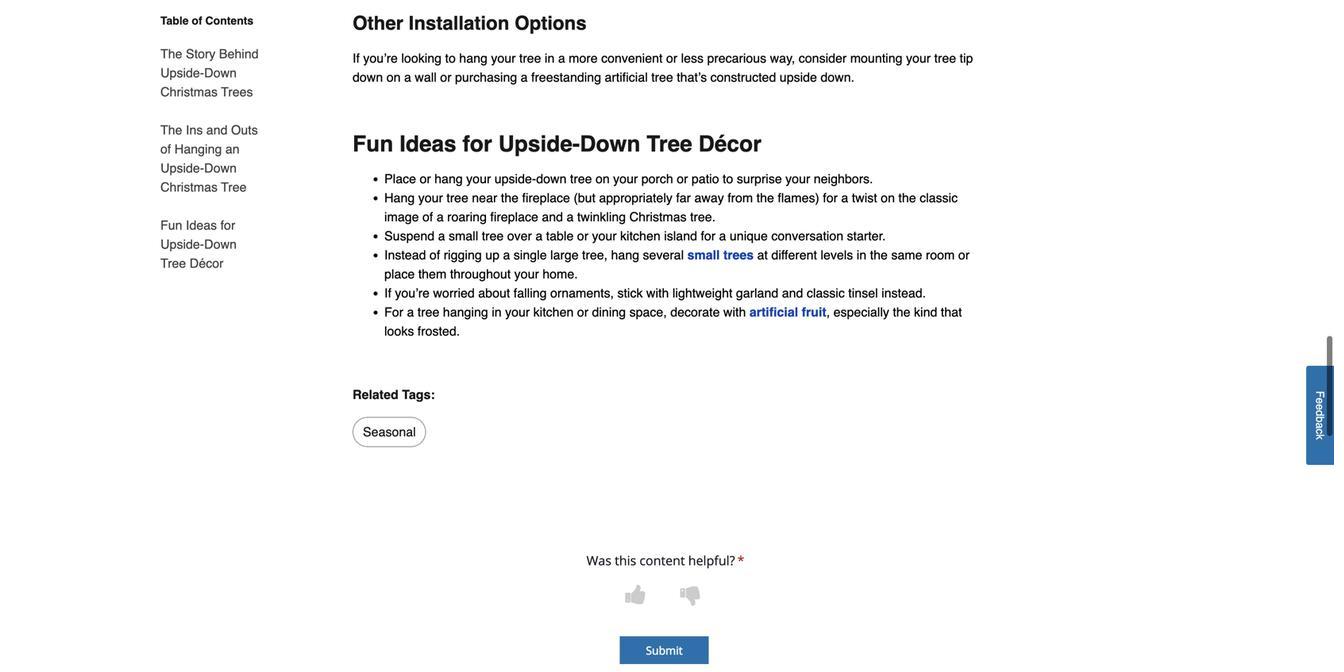 Task type: locate. For each thing, give the bounding box(es) containing it.
0 vertical spatial the
[[160, 46, 182, 61]]

fun
[[353, 132, 393, 157], [160, 218, 182, 233]]

tree left tip
[[935, 51, 956, 66]]

of right "table"
[[192, 14, 202, 27]]

tip
[[960, 51, 973, 66]]

with up the space,
[[646, 286, 669, 301]]

0 vertical spatial artificial
[[605, 70, 648, 85]]

0 vertical spatial on
[[387, 70, 401, 85]]

the left story
[[160, 46, 182, 61]]

1 vertical spatial décor
[[190, 256, 224, 271]]

1 the from the top
[[160, 46, 182, 61]]

0 vertical spatial hang
[[459, 51, 488, 66]]

classic up the ','
[[807, 286, 845, 301]]

if you're worried about falling ornaments, stick with lightweight garland and classic tinsel instead.
[[384, 286, 926, 301]]

for
[[384, 305, 403, 320]]

2 vertical spatial on
[[881, 191, 895, 205]]

0 vertical spatial and
[[206, 123, 228, 137]]

down inside "the story behind upside-down christmas trees"
[[204, 66, 237, 80]]

and inside the ins and outs of hanging an upside-down christmas tree
[[206, 123, 228, 137]]

if up for
[[384, 286, 391, 301]]

ideas down the ins and outs of hanging an upside-down christmas tree link
[[186, 218, 217, 233]]

0 horizontal spatial ideas
[[186, 218, 217, 233]]

1 vertical spatial the
[[160, 123, 182, 137]]

on left the wall on the top of page
[[387, 70, 401, 85]]

you're down other
[[363, 51, 398, 66]]

1 vertical spatial with
[[724, 305, 746, 320]]

0 horizontal spatial kitchen
[[533, 305, 574, 320]]

hang right tree,
[[611, 248, 639, 263]]

you're inside if you're looking to hang your tree in a more convenient or less precarious way, consider mounting your tree tip down on a wall or purchasing a freestanding artificial tree that's constructed upside down.
[[363, 51, 398, 66]]

1 horizontal spatial classic
[[920, 191, 958, 205]]

2 horizontal spatial on
[[881, 191, 895, 205]]

1 vertical spatial artificial
[[750, 305, 798, 320]]

down
[[353, 70, 383, 85], [536, 172, 567, 186]]

in down about
[[492, 305, 502, 320]]

the story behind upside-down christmas trees link
[[160, 35, 261, 111]]

kitchen inside place or hang your upside-down tree on your porch or patio to surprise your neighbors. hang your tree near the fireplace (but appropriately far away from the flames) for a twist on the classic image of a roaring fireplace and a twinkling christmas tree. suspend a small tree over a table or your kitchen island for a unique conversation starter.
[[620, 229, 661, 244]]

on right twist
[[881, 191, 895, 205]]

1 vertical spatial and
[[542, 210, 563, 224]]

ideas inside table of contents element
[[186, 218, 217, 233]]

single
[[514, 248, 547, 263]]

of right image
[[423, 210, 433, 224]]

the left ins
[[160, 123, 182, 137]]

0 vertical spatial to
[[445, 51, 456, 66]]

and up the table
[[542, 210, 563, 224]]

2 vertical spatial and
[[782, 286, 803, 301]]

a left the wall on the top of page
[[404, 70, 411, 85]]

a up k
[[1314, 423, 1327, 429]]

0 horizontal spatial fun ideas for upside-down tree décor
[[160, 218, 237, 271]]

fruit
[[802, 305, 827, 320]]

related
[[353, 388, 399, 402]]

christmas down hanging
[[160, 180, 218, 195]]

a up "freestanding"
[[558, 51, 565, 66]]

kitchen
[[620, 229, 661, 244], [533, 305, 574, 320]]

classic up room
[[920, 191, 958, 205]]

0 vertical spatial in
[[545, 51, 555, 66]]

island
[[664, 229, 697, 244]]

1 horizontal spatial ideas
[[400, 132, 456, 157]]

2 horizontal spatial and
[[782, 286, 803, 301]]

with down garland
[[724, 305, 746, 320]]

hang up roaring at the left of page
[[435, 172, 463, 186]]

you're for worried
[[395, 286, 430, 301]]

trees
[[221, 85, 253, 99]]

1 horizontal spatial if
[[384, 286, 391, 301]]

in
[[545, 51, 555, 66], [857, 248, 867, 263], [492, 305, 502, 320]]

table
[[160, 14, 189, 27]]

to right patio
[[723, 172, 733, 186]]

2 horizontal spatial in
[[857, 248, 867, 263]]

0 vertical spatial tree
[[647, 132, 693, 157]]

0 vertical spatial with
[[646, 286, 669, 301]]

0 vertical spatial you're
[[363, 51, 398, 66]]

far
[[676, 191, 691, 205]]

fireplace up over
[[490, 210, 538, 224]]

roaring
[[447, 210, 487, 224]]

the down starter.
[[870, 248, 888, 263]]

from
[[728, 191, 753, 205]]

a up small trees link
[[719, 229, 726, 244]]

b
[[1314, 417, 1327, 423]]

0 vertical spatial if
[[353, 51, 360, 66]]

1 vertical spatial if
[[384, 286, 391, 301]]

1 horizontal spatial in
[[545, 51, 555, 66]]

f
[[1314, 392, 1327, 398]]

levels
[[821, 248, 853, 263]]

0 horizontal spatial fun
[[160, 218, 182, 233]]

1 vertical spatial tree
[[221, 180, 247, 195]]

precarious
[[707, 51, 767, 66]]

on up twinkling
[[596, 172, 610, 186]]

tree up frosted.
[[418, 305, 440, 320]]

on inside if you're looking to hang your tree in a more convenient or less precarious way, consider mounting your tree tip down on a wall or purchasing a freestanding artificial tree that's constructed upside down.
[[387, 70, 401, 85]]

and right ins
[[206, 123, 228, 137]]

1 vertical spatial christmas
[[160, 180, 218, 195]]

1 vertical spatial in
[[857, 248, 867, 263]]

down
[[204, 66, 237, 80], [580, 132, 641, 157], [204, 161, 237, 176], [204, 237, 237, 252]]

1 horizontal spatial and
[[542, 210, 563, 224]]

other
[[353, 12, 404, 34]]

in inside at different levels in the same room or place them throughout your home.
[[857, 248, 867, 263]]

c
[[1314, 429, 1327, 435]]

seasonal link
[[353, 418, 426, 448]]

upside-
[[160, 66, 204, 80], [498, 132, 580, 157], [160, 161, 204, 176], [160, 237, 204, 252]]

your up falling
[[514, 267, 539, 282]]

of
[[192, 14, 202, 27], [160, 142, 171, 156], [423, 210, 433, 224], [430, 248, 440, 263]]

e up d
[[1314, 398, 1327, 404]]

the right twist
[[899, 191, 916, 205]]

the inside the ins and outs of hanging an upside-down christmas tree
[[160, 123, 182, 137]]

1 vertical spatial ideas
[[186, 218, 217, 233]]

small down island
[[688, 248, 720, 263]]

2 vertical spatial in
[[492, 305, 502, 320]]

the down surprise
[[757, 191, 774, 205]]

trees
[[724, 248, 754, 263]]

rigging
[[444, 248, 482, 263]]

a
[[558, 51, 565, 66], [404, 70, 411, 85], [521, 70, 528, 85], [841, 191, 849, 205], [437, 210, 444, 224], [567, 210, 574, 224], [438, 229, 445, 244], [536, 229, 543, 244], [719, 229, 726, 244], [503, 248, 510, 263], [407, 305, 414, 320], [1314, 423, 1327, 429]]

you're down place
[[395, 286, 430, 301]]

kitchen up several
[[620, 229, 661, 244]]

0 horizontal spatial down
[[353, 70, 383, 85]]

and
[[206, 123, 228, 137], [542, 210, 563, 224], [782, 286, 803, 301]]

1 horizontal spatial down
[[536, 172, 567, 186]]

with
[[646, 286, 669, 301], [724, 305, 746, 320]]

over
[[507, 229, 532, 244]]

0 horizontal spatial and
[[206, 123, 228, 137]]

1 vertical spatial fun
[[160, 218, 182, 233]]

small up "rigging"
[[449, 229, 478, 244]]

0 vertical spatial small
[[449, 229, 478, 244]]

2 the from the top
[[160, 123, 182, 137]]

for up the near
[[463, 132, 492, 157]]

artificial down the convenient
[[605, 70, 648, 85]]

1 vertical spatial fun ideas for upside-down tree décor
[[160, 218, 237, 271]]

1 horizontal spatial small
[[688, 248, 720, 263]]

room
[[926, 248, 955, 263]]

different
[[772, 248, 817, 263]]

flames)
[[778, 191, 820, 205]]

the
[[501, 191, 519, 205], [757, 191, 774, 205], [899, 191, 916, 205], [870, 248, 888, 263], [893, 305, 911, 320]]

a down neighbors.
[[841, 191, 849, 205]]

patio
[[692, 172, 719, 186]]

0 horizontal spatial tree
[[160, 256, 186, 271]]

down down other
[[353, 70, 383, 85]]

0 horizontal spatial décor
[[190, 256, 224, 271]]

of inside the ins and outs of hanging an upside-down christmas tree
[[160, 142, 171, 156]]

fun down the ins and outs of hanging an upside-down christmas tree
[[160, 218, 182, 233]]

0 vertical spatial kitchen
[[620, 229, 661, 244]]

fun up place
[[353, 132, 393, 157]]

2 horizontal spatial tree
[[647, 132, 693, 157]]

installation
[[409, 12, 509, 34]]

kitchen down falling
[[533, 305, 574, 320]]

your
[[491, 51, 516, 66], [906, 51, 931, 66], [466, 172, 491, 186], [613, 172, 638, 186], [786, 172, 810, 186], [418, 191, 443, 205], [592, 229, 617, 244], [514, 267, 539, 282], [505, 305, 530, 320]]

0 horizontal spatial artificial
[[605, 70, 648, 85]]

down up the table
[[536, 172, 567, 186]]

or inside at different levels in the same room or place them throughout your home.
[[959, 248, 970, 263]]

1 horizontal spatial kitchen
[[620, 229, 661, 244]]

neighbors.
[[814, 172, 873, 186]]

0 vertical spatial fun ideas for upside-down tree décor
[[353, 132, 762, 157]]

if you're looking to hang your tree in a more convenient or less precarious way, consider mounting your tree tip down on a wall or purchasing a freestanding artificial tree that's constructed upside down.
[[353, 51, 973, 85]]

hang up "purchasing"
[[459, 51, 488, 66]]

1 vertical spatial you're
[[395, 286, 430, 301]]

0 horizontal spatial if
[[353, 51, 360, 66]]

hang
[[384, 191, 415, 205]]

small inside place or hang your upside-down tree on your porch or patio to surprise your neighbors. hang your tree near the fireplace (but appropriately far away from the flames) for a twist on the classic image of a roaring fireplace and a twinkling christmas tree. suspend a small tree over a table or your kitchen island for a unique conversation starter.
[[449, 229, 478, 244]]

in inside if you're looking to hang your tree in a more convenient or less precarious way, consider mounting your tree tip down on a wall or purchasing a freestanding artificial tree that's constructed upside down.
[[545, 51, 555, 66]]

0 horizontal spatial to
[[445, 51, 456, 66]]

1 horizontal spatial with
[[724, 305, 746, 320]]

0 vertical spatial fireplace
[[522, 191, 570, 205]]

0 horizontal spatial on
[[387, 70, 401, 85]]

outs
[[231, 123, 258, 137]]

of up them
[[430, 248, 440, 263]]

if inside if you're looking to hang your tree in a more convenient or less precarious way, consider mounting your tree tip down on a wall or purchasing a freestanding artificial tree that's constructed upside down.
[[353, 51, 360, 66]]

d
[[1314, 411, 1327, 417]]

1 horizontal spatial on
[[596, 172, 610, 186]]

that's
[[677, 70, 707, 85]]

place
[[384, 267, 415, 282]]

in up "freestanding"
[[545, 51, 555, 66]]

0 horizontal spatial small
[[449, 229, 478, 244]]

if down other
[[353, 51, 360, 66]]

1 vertical spatial kitchen
[[533, 305, 574, 320]]

1 horizontal spatial to
[[723, 172, 733, 186]]

christmas up ins
[[160, 85, 218, 99]]

in down starter.
[[857, 248, 867, 263]]

1 vertical spatial down
[[536, 172, 567, 186]]

your inside at different levels in the same room or place them throughout your home.
[[514, 267, 539, 282]]

0 vertical spatial fun
[[353, 132, 393, 157]]

tree
[[647, 132, 693, 157], [221, 180, 247, 195], [160, 256, 186, 271]]

your down twinkling
[[592, 229, 617, 244]]

0 vertical spatial down
[[353, 70, 383, 85]]

tree left that's
[[651, 70, 673, 85]]

christmas inside place or hang your upside-down tree on your porch or patio to surprise your neighbors. hang your tree near the fireplace (but appropriately far away from the flames) for a twist on the classic image of a roaring fireplace and a twinkling christmas tree. suspend a small tree over a table or your kitchen island for a unique conversation starter.
[[630, 210, 687, 224]]

fireplace
[[522, 191, 570, 205], [490, 210, 538, 224]]

place or hang your upside-down tree on your porch or patio to surprise your neighbors. hang your tree near the fireplace (but appropriately far away from the flames) for a twist on the classic image of a roaring fireplace and a twinkling christmas tree. suspend a small tree over a table or your kitchen island for a unique conversation starter.
[[384, 172, 958, 244]]

fireplace down upside-
[[522, 191, 570, 205]]

christmas
[[160, 85, 218, 99], [160, 180, 218, 195], [630, 210, 687, 224]]

artificial inside if you're looking to hang your tree in a more convenient or less precarious way, consider mounting your tree tip down on a wall or purchasing a freestanding artificial tree that's constructed upside down.
[[605, 70, 648, 85]]

your up flames)
[[786, 172, 810, 186]]

2 vertical spatial christmas
[[630, 210, 687, 224]]

or down ornaments,
[[577, 305, 589, 320]]

small
[[449, 229, 478, 244], [688, 248, 720, 263]]

ideas up place
[[400, 132, 456, 157]]

tree up the (but
[[570, 172, 592, 186]]

falling
[[514, 286, 547, 301]]

0 horizontal spatial with
[[646, 286, 669, 301]]

1 vertical spatial hang
[[435, 172, 463, 186]]

1 horizontal spatial tree
[[221, 180, 247, 195]]

or right room
[[959, 248, 970, 263]]

christmas down appropriately
[[630, 210, 687, 224]]

looks
[[384, 324, 414, 339]]

or up far
[[677, 172, 688, 186]]

décor
[[699, 132, 762, 157], [190, 256, 224, 271]]

e up the b
[[1314, 404, 1327, 411]]

a right up at the left top of page
[[503, 248, 510, 263]]

1 vertical spatial classic
[[807, 286, 845, 301]]

1 vertical spatial to
[[723, 172, 733, 186]]

to right looking
[[445, 51, 456, 66]]

seasonal
[[363, 425, 416, 440]]

the
[[160, 46, 182, 61], [160, 123, 182, 137]]

upside- inside the ins and outs of hanging an upside-down christmas tree
[[160, 161, 204, 176]]

the down instead. on the top
[[893, 305, 911, 320]]

at different levels in the same room or place them throughout your home.
[[384, 248, 970, 282]]

or
[[666, 51, 678, 66], [440, 70, 452, 85], [420, 172, 431, 186], [677, 172, 688, 186], [577, 229, 589, 244], [959, 248, 970, 263], [577, 305, 589, 320]]

fun ideas for upside-down tree décor inside fun ideas for upside-down tree décor link
[[160, 218, 237, 271]]

artificial
[[605, 70, 648, 85], [750, 305, 798, 320]]

0 vertical spatial classic
[[920, 191, 958, 205]]

a right for
[[407, 305, 414, 320]]

of left hanging
[[160, 142, 171, 156]]

f e e d b a c k button
[[1307, 366, 1334, 466]]

1 horizontal spatial artificial
[[750, 305, 798, 320]]

to
[[445, 51, 456, 66], [723, 172, 733, 186]]

and up artificial fruit link
[[782, 286, 803, 301]]

the inside "the story behind upside-down christmas trees"
[[160, 46, 182, 61]]

conversation
[[772, 229, 844, 244]]

convenient
[[601, 51, 663, 66]]

fun ideas for upside-down tree décor
[[353, 132, 762, 157], [160, 218, 237, 271]]

artificial down garland
[[750, 305, 798, 320]]

1 horizontal spatial décor
[[699, 132, 762, 157]]

for down the ins and outs of hanging an upside-down christmas tree link
[[220, 218, 235, 233]]

0 vertical spatial christmas
[[160, 85, 218, 99]]



Task type: describe. For each thing, give the bounding box(es) containing it.
a right over
[[536, 229, 543, 244]]

the inside at different levels in the same room or place them throughout your home.
[[870, 248, 888, 263]]

freestanding
[[531, 70, 601, 85]]

a inside button
[[1314, 423, 1327, 429]]

twinkling
[[577, 210, 626, 224]]

kind
[[914, 305, 938, 320]]

near
[[472, 191, 497, 205]]

2 e from the top
[[1314, 404, 1327, 411]]

image
[[384, 210, 419, 224]]

tree up roaring at the left of page
[[447, 191, 468, 205]]

if for if you're worried about falling ornaments, stick with lightweight garland and classic tinsel instead.
[[384, 286, 391, 301]]

tags:
[[402, 388, 435, 402]]

consider
[[799, 51, 847, 66]]

(but
[[574, 191, 596, 205]]

1 vertical spatial on
[[596, 172, 610, 186]]

home.
[[543, 267, 578, 282]]

looking
[[401, 51, 442, 66]]

that
[[941, 305, 962, 320]]

fun inside table of contents element
[[160, 218, 182, 233]]

to inside if you're looking to hang your tree in a more convenient or less precarious way, consider mounting your tree tip down on a wall or purchasing a freestanding artificial tree that's constructed upside down.
[[445, 51, 456, 66]]

or right place
[[420, 172, 431, 186]]

down inside the ins and outs of hanging an upside-down christmas tree
[[204, 161, 237, 176]]

a left roaring at the left of page
[[437, 210, 444, 224]]

table
[[546, 229, 574, 244]]

or left less
[[666, 51, 678, 66]]

your down falling
[[505, 305, 530, 320]]

constructed
[[711, 70, 776, 85]]

, especially the kind that looks frosted.
[[384, 305, 962, 339]]

stick
[[618, 286, 643, 301]]

the story behind upside-down christmas trees
[[160, 46, 259, 99]]

f e e d b a c k
[[1314, 392, 1327, 440]]

0 horizontal spatial in
[[492, 305, 502, 320]]

upside-
[[495, 172, 536, 186]]

for down tree.
[[701, 229, 716, 244]]

lightweight
[[673, 286, 733, 301]]

the ins and outs of hanging an upside-down christmas tree
[[160, 123, 258, 195]]

instead
[[384, 248, 426, 263]]

christmas inside "the story behind upside-down christmas trees"
[[160, 85, 218, 99]]

surprise
[[737, 172, 782, 186]]

decorate
[[671, 305, 720, 320]]

instead.
[[882, 286, 926, 301]]

purchasing
[[455, 70, 517, 85]]

2 vertical spatial tree
[[160, 256, 186, 271]]

the down upside-
[[501, 191, 519, 205]]

down inside if you're looking to hang your tree in a more convenient or less precarious way, consider mounting your tree tip down on a wall or purchasing a freestanding artificial tree that's constructed upside down.
[[353, 70, 383, 85]]

down.
[[821, 70, 855, 85]]

upside
[[780, 70, 817, 85]]

especially
[[834, 305, 890, 320]]

porch
[[642, 172, 673, 186]]

,
[[827, 305, 830, 320]]

if for if you're looking to hang your tree in a more convenient or less precarious way, consider mounting your tree tip down on a wall or purchasing a freestanding artificial tree that's constructed upside down.
[[353, 51, 360, 66]]

1 vertical spatial small
[[688, 248, 720, 263]]

classic inside place or hang your upside-down tree on your porch or patio to surprise your neighbors. hang your tree near the fireplace (but appropriately far away from the flames) for a twist on the classic image of a roaring fireplace and a twinkling christmas tree. suspend a small tree over a table or your kitchen island for a unique conversation starter.
[[920, 191, 958, 205]]

tree up up at the left top of page
[[482, 229, 504, 244]]

of inside place or hang your upside-down tree on your porch or patio to surprise your neighbors. hang your tree near the fireplace (but appropriately far away from the flames) for a twist on the classic image of a roaring fireplace and a twinkling christmas tree. suspend a small tree over a table or your kitchen island for a unique conversation starter.
[[423, 210, 433, 224]]

them
[[418, 267, 447, 282]]

a up the table
[[567, 210, 574, 224]]

away
[[695, 191, 724, 205]]

ins
[[186, 123, 203, 137]]

tree,
[[582, 248, 608, 263]]

less
[[681, 51, 704, 66]]

tree down 'options'
[[519, 51, 541, 66]]

2 vertical spatial hang
[[611, 248, 639, 263]]

tree.
[[690, 210, 716, 224]]

unique
[[730, 229, 768, 244]]

tree inside the ins and outs of hanging an upside-down christmas tree
[[221, 180, 247, 195]]

story
[[186, 46, 216, 61]]

appropriately
[[599, 191, 673, 205]]

christmas inside the ins and outs of hanging an upside-down christmas tree
[[160, 180, 218, 195]]

for a tree hanging in your kitchen or dining space, decorate with artificial fruit
[[384, 305, 827, 320]]

about
[[478, 286, 510, 301]]

for down neighbors.
[[823, 191, 838, 205]]

the for the story behind upside-down christmas trees
[[160, 46, 182, 61]]

hanging
[[443, 305, 488, 320]]

hang inside if you're looking to hang your tree in a more convenient or less precarious way, consider mounting your tree tip down on a wall or purchasing a freestanding artificial tree that's constructed upside down.
[[459, 51, 488, 66]]

your right mounting
[[906, 51, 931, 66]]

at
[[757, 248, 768, 263]]

the inside ', especially the kind that looks frosted.'
[[893, 305, 911, 320]]

behind
[[219, 46, 259, 61]]

to inside place or hang your upside-down tree on your porch or patio to surprise your neighbors. hang your tree near the fireplace (but appropriately far away from the flames) for a twist on the classic image of a roaring fireplace and a twinkling christmas tree. suspend a small tree over a table or your kitchen island for a unique conversation starter.
[[723, 172, 733, 186]]

instead of rigging up a single large tree, hang several small trees
[[384, 248, 754, 263]]

large
[[550, 248, 579, 263]]

other installation options
[[353, 12, 587, 34]]

more
[[569, 51, 598, 66]]

your right the hang
[[418, 191, 443, 205]]

an
[[225, 142, 240, 156]]

upside- inside "the story behind upside-down christmas trees"
[[160, 66, 204, 80]]

your up "purchasing"
[[491, 51, 516, 66]]

and inside place or hang your upside-down tree on your porch or patio to surprise your neighbors. hang your tree near the fireplace (but appropriately far away from the flames) for a twist on the classic image of a roaring fireplace and a twinkling christmas tree. suspend a small tree over a table or your kitchen island for a unique conversation starter.
[[542, 210, 563, 224]]

0 horizontal spatial classic
[[807, 286, 845, 301]]

wall
[[415, 70, 437, 85]]

frosted.
[[418, 324, 460, 339]]

hang inside place or hang your upside-down tree on your porch or patio to surprise your neighbors. hang your tree near the fireplace (but appropriately far away from the flames) for a twist on the classic image of a roaring fireplace and a twinkling christmas tree. suspend a small tree over a table or your kitchen island for a unique conversation starter.
[[435, 172, 463, 186]]

or up tree,
[[577, 229, 589, 244]]

mounting
[[850, 51, 903, 66]]

options
[[515, 12, 587, 34]]

starter.
[[847, 229, 886, 244]]

down inside place or hang your upside-down tree on your porch or patio to surprise your neighbors. hang your tree near the fireplace (but appropriately far away from the flames) for a twist on the classic image of a roaring fireplace and a twinkling christmas tree. suspend a small tree over a table or your kitchen island for a unique conversation starter.
[[536, 172, 567, 186]]

a up "rigging"
[[438, 229, 445, 244]]

down inside fun ideas for upside-down tree décor link
[[204, 237, 237, 252]]

hanging
[[175, 142, 222, 156]]

worried
[[433, 286, 475, 301]]

1 vertical spatial fireplace
[[490, 210, 538, 224]]

or right the wall on the top of page
[[440, 70, 452, 85]]

throughout
[[450, 267, 511, 282]]

way,
[[770, 51, 795, 66]]

for inside fun ideas for upside-down tree décor link
[[220, 218, 235, 233]]

your up the near
[[466, 172, 491, 186]]

space,
[[630, 305, 667, 320]]

1 horizontal spatial fun
[[353, 132, 393, 157]]

suspend
[[384, 229, 435, 244]]

your up appropriately
[[613, 172, 638, 186]]

1 e from the top
[[1314, 398, 1327, 404]]

tinsel
[[849, 286, 878, 301]]

fun ideas for upside-down tree décor link
[[160, 207, 261, 273]]

1 horizontal spatial fun ideas for upside-down tree décor
[[353, 132, 762, 157]]

the for the ins and outs of hanging an upside-down christmas tree
[[160, 123, 182, 137]]

you're for looking
[[363, 51, 398, 66]]

several
[[643, 248, 684, 263]]

décor inside table of contents element
[[190, 256, 224, 271]]

twist
[[852, 191, 877, 205]]

small trees link
[[688, 248, 754, 263]]

place
[[384, 172, 416, 186]]

same
[[891, 248, 923, 263]]

table of contents element
[[141, 13, 261, 273]]

artificial fruit link
[[750, 305, 827, 320]]

a right "purchasing"
[[521, 70, 528, 85]]

table of contents
[[160, 14, 254, 27]]

0 vertical spatial décor
[[699, 132, 762, 157]]

up
[[485, 248, 500, 263]]

ornaments,
[[550, 286, 614, 301]]

0 vertical spatial ideas
[[400, 132, 456, 157]]



Task type: vqa. For each thing, say whether or not it's contained in the screenshot.
DIY
no



